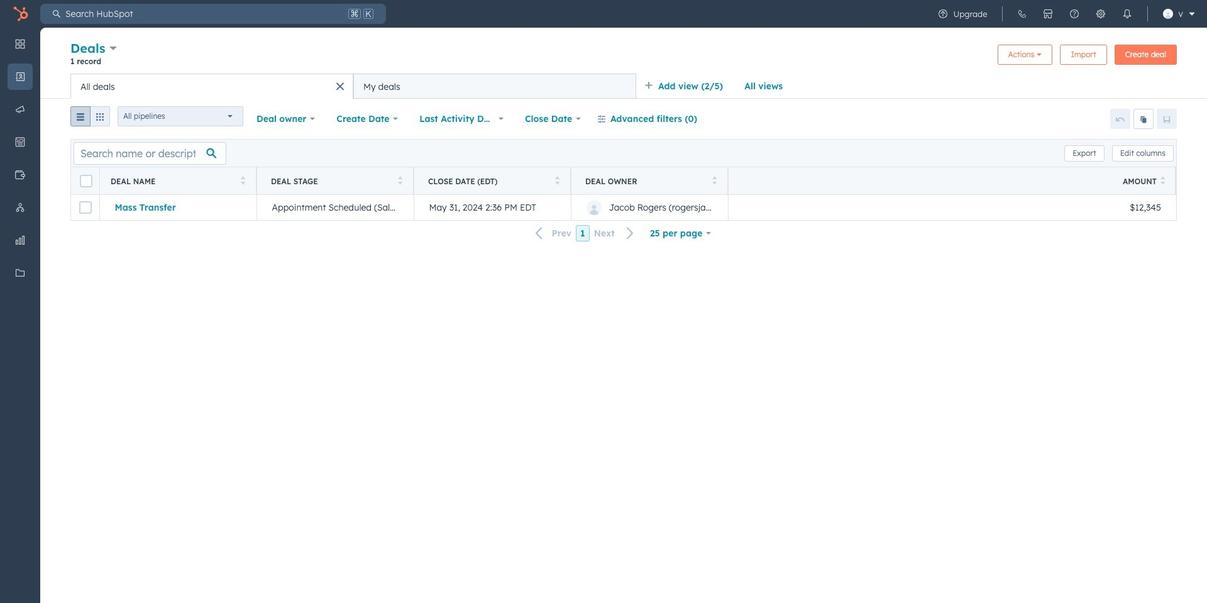 Task type: locate. For each thing, give the bounding box(es) containing it.
0 horizontal spatial menu
[[0, 28, 40, 572]]

banner
[[70, 39, 1177, 74]]

menu
[[930, 0, 1200, 28], [0, 28, 40, 572]]

press to sort. image
[[241, 176, 245, 185], [398, 176, 403, 185], [712, 176, 717, 185], [1161, 176, 1166, 185]]

1 horizontal spatial menu
[[930, 0, 1200, 28]]

4 press to sort. element from the left
[[712, 176, 717, 186]]

marketplaces image
[[1044, 9, 1054, 19]]

1 press to sort. image from the left
[[241, 176, 245, 185]]

press to sort. element
[[241, 176, 245, 186], [398, 176, 403, 186], [555, 176, 560, 186], [712, 176, 717, 186], [1161, 176, 1166, 186]]

notifications image
[[1123, 9, 1133, 19]]

jacob rogers image
[[1164, 9, 1174, 19]]

group
[[70, 106, 110, 131]]

2 press to sort. element from the left
[[398, 176, 403, 186]]

1 press to sort. element from the left
[[241, 176, 245, 186]]

press to sort. image
[[555, 176, 560, 185]]

Search name or description search field
[[74, 142, 226, 164]]



Task type: vqa. For each thing, say whether or not it's contained in the screenshot.
menu to the right
yes



Task type: describe. For each thing, give the bounding box(es) containing it.
help image
[[1070, 9, 1080, 19]]

3 press to sort. element from the left
[[555, 176, 560, 186]]

Search HubSpot search field
[[60, 4, 346, 24]]

4 press to sort. image from the left
[[1161, 176, 1166, 185]]

3 press to sort. image from the left
[[712, 176, 717, 185]]

settings image
[[1097, 9, 1107, 19]]

2 press to sort. image from the left
[[398, 176, 403, 185]]

pagination navigation
[[528, 225, 642, 242]]

5 press to sort. element from the left
[[1161, 176, 1166, 186]]



